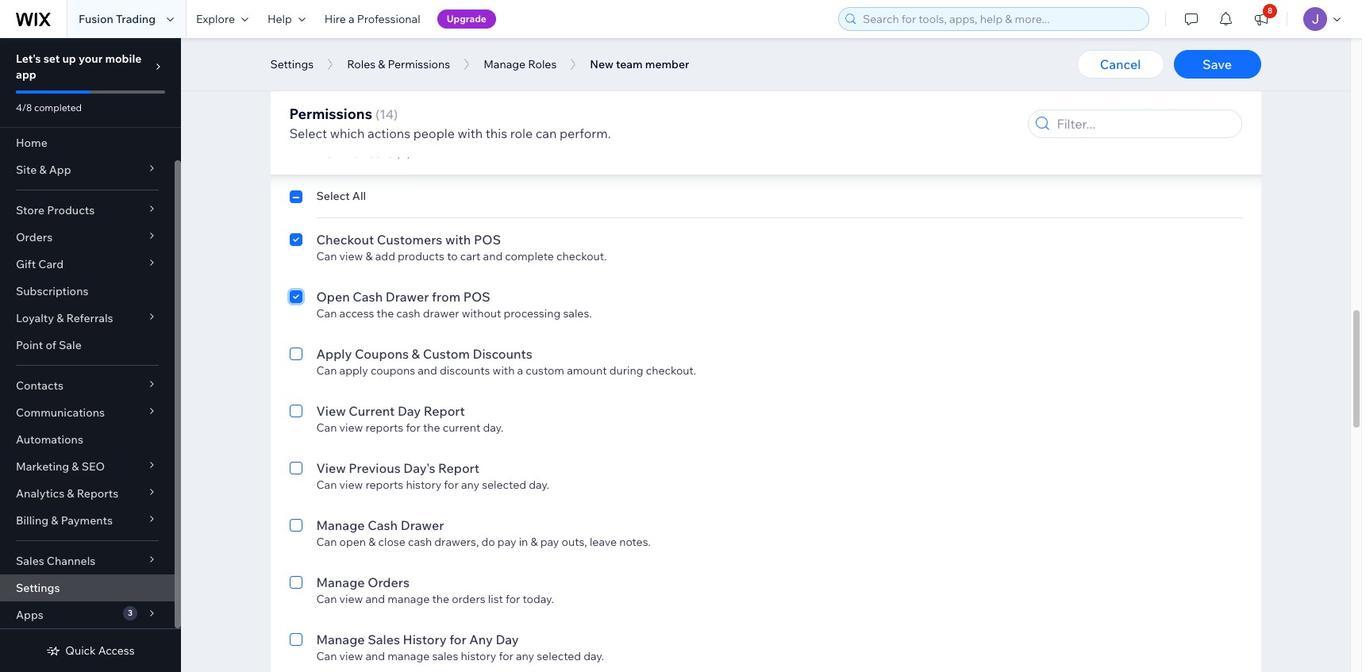 Task type: locate. For each thing, give the bounding box(es) containing it.
cash up close
[[368, 518, 398, 534]]

1 manage from the top
[[388, 32, 430, 46]]

1 vertical spatial permissions
[[289, 105, 372, 123]]

and inside checkout customers with pos can view & add products to cart and complete checkout.
[[483, 249, 503, 264]]

0 vertical spatial selected
[[482, 478, 527, 492]]

mobile
[[105, 52, 142, 66]]

cash right the open
[[353, 289, 383, 305]]

store products
[[16, 203, 95, 218]]

1 vertical spatial selected
[[537, 650, 581, 664]]

pay left in
[[498, 535, 517, 550]]

3 view from the top
[[340, 249, 363, 264]]

orders inside the manage store (limited access) can view and manage store products, categories, settings and more, but cannot access sensitive data like orders and abandoned carts.
[[861, 89, 895, 103]]

checkout. right 'complete' on the top left of the page
[[557, 249, 607, 264]]

manage cash drawer can open & close cash drawers, do pay in & pay outs, leave notes.
[[316, 518, 651, 550]]

1 vertical spatial orders
[[368, 575, 410, 591]]

and
[[366, 32, 385, 46], [816, 32, 835, 46], [366, 89, 385, 103], [617, 89, 637, 103], [897, 89, 917, 103], [483, 249, 503, 264], [418, 364, 437, 378], [366, 592, 385, 607], [366, 650, 385, 664]]

with up to
[[445, 232, 471, 248]]

0 vertical spatial report
[[424, 403, 465, 419]]

for inside view current day report can view reports for the current day.
[[406, 421, 421, 435]]

sales channels button
[[0, 548, 175, 575]]

orders inside 'manage orders can view and manage the orders list for today.'
[[452, 592, 486, 607]]

0 horizontal spatial )
[[394, 106, 398, 122]]

1 horizontal spatial )
[[407, 145, 411, 160]]

categories, up can on the left top of page
[[513, 89, 571, 103]]

0 vertical spatial sale
[[367, 145, 393, 160]]

1 horizontal spatial settings
[[270, 57, 314, 71]]

0 horizontal spatial history
[[406, 478, 442, 492]]

2
[[400, 145, 407, 160]]

reports down previous at the left
[[366, 478, 404, 492]]

let's set up your mobile app
[[16, 52, 142, 82]]

view left current
[[316, 403, 346, 419]]

save button
[[1174, 50, 1262, 79]]

0 horizontal spatial store
[[16, 203, 45, 218]]

can
[[316, 32, 337, 46], [316, 89, 337, 103], [316, 249, 337, 264], [316, 307, 337, 321], [316, 364, 337, 378], [316, 421, 337, 435], [316, 478, 337, 492], [316, 535, 337, 550], [316, 592, 337, 607], [316, 650, 337, 664]]

a down the discounts
[[517, 364, 523, 378]]

reports down current
[[366, 421, 404, 435]]

1 horizontal spatial selected
[[537, 650, 581, 664]]

manage down history
[[388, 650, 430, 664]]

0 vertical spatial the
[[377, 307, 394, 321]]

categories,
[[513, 32, 571, 46], [513, 89, 571, 103]]

point down loyalty
[[16, 338, 43, 353]]

the left current
[[423, 421, 440, 435]]

manage inside 'manage orders can view and manage the orders list for today.'
[[388, 592, 430, 607]]

gift card
[[16, 257, 64, 272]]

from
[[432, 289, 461, 305]]

pos up 'without'
[[464, 289, 491, 305]]

open
[[316, 289, 350, 305]]

orders
[[861, 89, 895, 103], [452, 592, 486, 607]]

access down the open
[[340, 307, 374, 321]]

2 vertical spatial with
[[493, 364, 515, 378]]

5 can from the top
[[316, 364, 337, 378]]

1 horizontal spatial sales
[[612, 32, 638, 46]]

0 vertical spatial history
[[406, 478, 442, 492]]

1 vertical spatial settings
[[16, 581, 60, 596]]

0 vertical spatial )
[[394, 106, 398, 122]]

of down loyalty & referrals
[[46, 338, 56, 353]]

2 manage from the top
[[388, 89, 430, 103]]

history inside manage sales history for any day can view and manage sales history for any selected day.
[[461, 650, 497, 664]]

1 horizontal spatial history
[[461, 650, 497, 664]]

custom
[[526, 364, 565, 378]]

site & app button
[[0, 156, 175, 183]]

1 horizontal spatial sales
[[368, 632, 400, 648]]

2 horizontal spatial day.
[[584, 650, 604, 664]]

4 manage from the top
[[388, 650, 430, 664]]

1 horizontal spatial day
[[496, 632, 519, 648]]

1 horizontal spatial of
[[352, 145, 364, 160]]

1 horizontal spatial pay
[[541, 535, 559, 550]]

1 horizontal spatial sale
[[367, 145, 393, 160]]

apply
[[316, 346, 352, 362]]

0 horizontal spatial pay
[[498, 535, 517, 550]]

manage up history
[[388, 592, 430, 607]]

reports for previous
[[366, 478, 404, 492]]

1 vertical spatial point
[[16, 338, 43, 353]]

for
[[406, 421, 421, 435], [444, 478, 459, 492], [506, 592, 520, 607], [450, 632, 467, 648], [499, 650, 514, 664]]

selected inside view previous day's report can view reports history for any selected day.
[[482, 478, 527, 492]]

day
[[398, 403, 421, 419], [496, 632, 519, 648]]

5 view from the top
[[340, 478, 363, 492]]

0 horizontal spatial day.
[[483, 421, 504, 435]]

site
[[16, 163, 37, 177]]

1 horizontal spatial roles
[[528, 57, 557, 71]]

2 products, from the top
[[461, 89, 511, 103]]

0 vertical spatial drawer
[[386, 289, 429, 305]]

) up actions
[[394, 106, 398, 122]]

1 horizontal spatial store
[[368, 71, 401, 87]]

store left products
[[16, 203, 45, 218]]

& down professional
[[378, 57, 385, 71]]

store inside the manage store (limited access) can view and manage store products, categories, settings and more, but cannot access sensitive data like orders and abandoned carts.
[[368, 71, 401, 87]]

manage down (limited
[[388, 89, 430, 103]]

sales
[[16, 554, 44, 569], [368, 632, 400, 648]]

0 horizontal spatial orders
[[452, 592, 486, 607]]

1 can from the top
[[316, 32, 337, 46]]

0 vertical spatial access
[[730, 89, 765, 103]]

2 view from the top
[[340, 89, 363, 103]]

0 vertical spatial pos
[[474, 232, 501, 248]]

coupons
[[355, 346, 409, 362]]

the up history
[[432, 592, 450, 607]]

None checkbox
[[289, 230, 302, 264], [289, 287, 302, 321], [289, 345, 302, 378], [289, 459, 302, 492], [289, 230, 302, 264], [289, 287, 302, 321], [289, 345, 302, 378], [289, 459, 302, 492]]

billing
[[16, 514, 49, 528]]

cash left 'drawer'
[[397, 307, 421, 321]]

1 vertical spatial day.
[[529, 478, 550, 492]]

select inside permissions ( 14 ) select which actions people with this role can perform.
[[289, 125, 327, 141]]

0 vertical spatial point
[[318, 145, 349, 160]]

amount
[[567, 364, 607, 378]]

access right cannot
[[730, 89, 765, 103]]

reports inside view current day report can view reports for the current day.
[[366, 421, 404, 435]]

& inside button
[[378, 57, 385, 71]]

10 can from the top
[[316, 650, 337, 664]]

0 vertical spatial categories,
[[513, 32, 571, 46]]

0 horizontal spatial roles
[[347, 57, 376, 71]]

0 vertical spatial sales
[[612, 32, 638, 46]]

settings inside button
[[270, 57, 314, 71]]

sales up team
[[612, 32, 638, 46]]

drawer up close
[[401, 518, 444, 534]]

cash right close
[[408, 535, 432, 550]]

1 vertical spatial store
[[16, 203, 45, 218]]

1 horizontal spatial day.
[[529, 478, 550, 492]]

1 vertical spatial a
[[517, 364, 523, 378]]

Search for tools, apps, help & more... field
[[858, 8, 1144, 30]]

marketing & seo
[[16, 460, 105, 474]]

0 horizontal spatial point
[[16, 338, 43, 353]]

of down which
[[352, 145, 364, 160]]

card
[[38, 257, 64, 272]]

for right list
[[506, 592, 520, 607]]

) down actions
[[407, 145, 411, 160]]

roles down can view and manage store products, categories, orders, sales channels, store settings, shipping and tax.
[[528, 57, 557, 71]]

0 vertical spatial select
[[289, 125, 327, 141]]

products,
[[461, 32, 511, 46], [461, 89, 511, 103]]

view inside the manage store (limited access) can view and manage store products, categories, settings and more, but cannot access sensitive data like orders and abandoned carts.
[[340, 89, 363, 103]]

1 vertical spatial reports
[[366, 478, 404, 492]]

store inside the manage store (limited access) can view and manage store products, categories, settings and more, but cannot access sensitive data like orders and abandoned carts.
[[432, 89, 459, 103]]

drawer for open
[[401, 518, 444, 534]]

1 horizontal spatial any
[[516, 650, 535, 664]]

day.
[[483, 421, 504, 435], [529, 478, 550, 492], [584, 650, 604, 664]]

1 vertical spatial categories,
[[513, 89, 571, 103]]

6 view from the top
[[340, 592, 363, 607]]

( down actions
[[396, 145, 400, 160]]

1 vertical spatial view
[[316, 461, 346, 476]]

any
[[461, 478, 480, 492], [516, 650, 535, 664]]

0 horizontal spatial settings
[[16, 581, 60, 596]]

1 reports from the top
[[366, 421, 404, 435]]

settings inside sidebar element
[[16, 581, 60, 596]]

0 vertical spatial any
[[461, 478, 480, 492]]

view for view previous day's report
[[316, 461, 346, 476]]

2 view from the top
[[316, 461, 346, 476]]

0 horizontal spatial any
[[461, 478, 480, 492]]

point of sale ( 2 )
[[318, 145, 411, 160]]

1 view from the top
[[316, 403, 346, 419]]

sales down history
[[432, 650, 458, 664]]

& right billing
[[51, 514, 58, 528]]

store left the settings,
[[692, 32, 719, 46]]

manage inside 'manage orders can view and manage the orders list for today.'
[[316, 575, 365, 591]]

new team member button
[[582, 52, 698, 76]]

store up 14
[[368, 71, 401, 87]]

orders inside dropdown button
[[16, 230, 53, 245]]

2 vertical spatial day.
[[584, 650, 604, 664]]

checkout. inside apply coupons & custom discounts can apply coupons and discounts with a custom amount during checkout.
[[646, 364, 697, 378]]

manage
[[388, 32, 430, 46], [388, 89, 430, 103], [388, 592, 430, 607], [388, 650, 430, 664]]

member
[[645, 57, 690, 71]]

manage inside the manage store (limited access) can view and manage store products, categories, settings and more, but cannot access sensitive data like orders and abandoned carts.
[[316, 71, 365, 87]]

4 view from the top
[[340, 421, 363, 435]]

pos
[[474, 232, 501, 248], [464, 289, 491, 305]]

& right site
[[39, 163, 47, 177]]

sale inside 'link'
[[59, 338, 82, 353]]

day. inside view current day report can view reports for the current day.
[[483, 421, 504, 435]]

permissions down professional
[[388, 57, 450, 71]]

history down any
[[461, 650, 497, 664]]

channels
[[47, 554, 96, 569]]

settings up the apps
[[16, 581, 60, 596]]

0 vertical spatial checkout.
[[557, 249, 607, 264]]

None checkbox
[[289, 13, 302, 46], [289, 70, 302, 103], [289, 189, 302, 208], [289, 402, 302, 435], [289, 516, 302, 550], [289, 573, 302, 607], [289, 631, 302, 664], [289, 13, 302, 46], [289, 70, 302, 103], [289, 189, 302, 208], [289, 402, 302, 435], [289, 516, 302, 550], [289, 573, 302, 607], [289, 631, 302, 664]]

point inside 'link'
[[16, 338, 43, 353]]

0 vertical spatial view
[[316, 403, 346, 419]]

can inside manage cash drawer can open & close cash drawers, do pay in & pay outs, leave notes.
[[316, 535, 337, 550]]

manage inside "button"
[[484, 57, 526, 71]]

0 vertical spatial orders
[[16, 230, 53, 245]]

0 horizontal spatial selected
[[482, 478, 527, 492]]

sales left history
[[368, 632, 400, 648]]

( inside permissions ( 14 ) select which actions people with this role can perform.
[[376, 106, 380, 122]]

manage up roles & permissions
[[388, 32, 430, 46]]

& left seo
[[72, 460, 79, 474]]

1 vertical spatial pos
[[464, 289, 491, 305]]

7 can from the top
[[316, 478, 337, 492]]

orders inside 'manage orders can view and manage the orders list for today.'
[[368, 575, 410, 591]]

products, down "upgrade" button
[[461, 32, 511, 46]]

2 can from the top
[[316, 89, 337, 103]]

& right loyalty
[[56, 311, 64, 326]]

0 horizontal spatial (
[[376, 106, 380, 122]]

1 vertical spatial any
[[516, 650, 535, 664]]

selected up manage cash drawer can open & close cash drawers, do pay in & pay outs, leave notes.
[[482, 478, 527, 492]]

cash for manage
[[368, 518, 398, 534]]

with left 'this'
[[458, 125, 483, 141]]

reports inside view previous day's report can view reports history for any selected day.
[[366, 478, 404, 492]]

report up current
[[424, 403, 465, 419]]

3 manage from the top
[[388, 592, 430, 607]]

the inside 'manage orders can view and manage the orders list for today.'
[[432, 592, 450, 607]]

list
[[488, 592, 503, 607]]

)
[[394, 106, 398, 122], [407, 145, 411, 160]]

4 can from the top
[[316, 307, 337, 321]]

3 can from the top
[[316, 249, 337, 264]]

0 horizontal spatial access
[[340, 307, 374, 321]]

cash inside manage cash drawer can open & close cash drawers, do pay in & pay outs, leave notes.
[[368, 518, 398, 534]]

day right any
[[496, 632, 519, 648]]

1 categories, from the top
[[513, 32, 571, 46]]

open
[[340, 535, 366, 550]]

manage inside manage cash drawer can open & close cash drawers, do pay in & pay outs, leave notes.
[[316, 518, 365, 534]]

open cash drawer from pos can access the cash drawer without processing sales.
[[316, 289, 592, 321]]

for up drawers, at the bottom left of the page
[[444, 478, 459, 492]]

9 can from the top
[[316, 592, 337, 607]]

with
[[458, 125, 483, 141], [445, 232, 471, 248], [493, 364, 515, 378]]

0 horizontal spatial permissions
[[289, 105, 372, 123]]

the inside open cash drawer from pos can access the cash drawer without processing sales.
[[377, 307, 394, 321]]

0 horizontal spatial a
[[349, 12, 355, 26]]

report
[[424, 403, 465, 419], [438, 461, 480, 476]]

subscriptions
[[16, 284, 89, 299]]

0 horizontal spatial day
[[398, 403, 421, 419]]

8 can from the top
[[316, 535, 337, 550]]

orders down close
[[368, 575, 410, 591]]

roles
[[347, 57, 376, 71], [528, 57, 557, 71]]

manage for store
[[316, 71, 365, 87]]

report inside view current day report can view reports for the current day.
[[424, 403, 465, 419]]

( up actions
[[376, 106, 380, 122]]

sale down loyalty & referrals
[[59, 338, 82, 353]]

report inside view previous day's report can view reports history for any selected day.
[[438, 461, 480, 476]]

manage for cash
[[316, 518, 365, 534]]

history down day's
[[406, 478, 442, 492]]

cart
[[460, 249, 481, 264]]

2 categories, from the top
[[513, 89, 571, 103]]

manage inside manage sales history for any day can view and manage sales history for any selected day.
[[316, 632, 365, 648]]

a inside apply coupons & custom discounts can apply coupons and discounts with a custom amount during checkout.
[[517, 364, 523, 378]]

new
[[590, 57, 614, 71]]

save
[[1203, 56, 1232, 72]]

1 vertical spatial history
[[461, 650, 497, 664]]

0 horizontal spatial checkout.
[[557, 249, 607, 264]]

select left all
[[316, 189, 350, 203]]

history inside view previous day's report can view reports history for any selected day.
[[406, 478, 442, 492]]

manage for roles
[[484, 57, 526, 71]]

1 horizontal spatial orders
[[368, 575, 410, 591]]

1 vertical spatial day
[[496, 632, 519, 648]]

categories, inside the manage store (limited access) can view and manage store products, categories, settings and more, but cannot access sensitive data like orders and abandoned carts.
[[513, 89, 571, 103]]

reports for current
[[366, 421, 404, 435]]

0 vertical spatial reports
[[366, 421, 404, 435]]

view inside view current day report can view reports for the current day.
[[316, 403, 346, 419]]

checkout. right during
[[646, 364, 697, 378]]

0 vertical spatial of
[[352, 145, 364, 160]]

day inside view current day report can view reports for the current day.
[[398, 403, 421, 419]]

1 vertical spatial products,
[[461, 89, 511, 103]]

1 vertical spatial report
[[438, 461, 480, 476]]

quick access button
[[46, 644, 135, 658]]

sales
[[612, 32, 638, 46], [432, 650, 458, 664]]

1 horizontal spatial access
[[730, 89, 765, 103]]

drawer up 'drawer'
[[386, 289, 429, 305]]

roles down the hire a professional
[[347, 57, 376, 71]]

checkout.
[[557, 249, 607, 264], [646, 364, 697, 378]]

select left which
[[289, 125, 327, 141]]

report for view current day report
[[424, 403, 465, 419]]

marketing & seo button
[[0, 453, 175, 480]]

0 vertical spatial day
[[398, 403, 421, 419]]

1 horizontal spatial orders
[[861, 89, 895, 103]]

0 vertical spatial store
[[368, 71, 401, 87]]

day right current
[[398, 403, 421, 419]]

view left previous at the left
[[316, 461, 346, 476]]

0 vertical spatial day.
[[483, 421, 504, 435]]

help
[[268, 12, 292, 26]]

0 vertical spatial cash
[[397, 307, 421, 321]]

report right day's
[[438, 461, 480, 476]]

any up manage cash drawer can open & close cash drawers, do pay in & pay outs, leave notes.
[[461, 478, 480, 492]]

previous
[[349, 461, 401, 476]]

1 horizontal spatial point
[[318, 145, 349, 160]]

store
[[432, 32, 459, 46], [692, 32, 719, 46], [432, 89, 459, 103]]

products, down access)
[[461, 89, 511, 103]]

during
[[610, 364, 644, 378]]

sales.
[[563, 307, 592, 321]]

completed
[[34, 102, 82, 114]]

fusion
[[79, 12, 113, 26]]

0 horizontal spatial sales
[[16, 554, 44, 569]]

) inside permissions ( 14 ) select which actions people with this role can perform.
[[394, 106, 398, 122]]

1 vertical spatial sale
[[59, 338, 82, 353]]

drawers,
[[435, 535, 479, 550]]

all
[[352, 189, 366, 203]]

view inside 'manage orders can view and manage the orders list for today.'
[[340, 592, 363, 607]]

sales down billing
[[16, 554, 44, 569]]

more,
[[639, 89, 669, 103]]

1 roles from the left
[[347, 57, 376, 71]]

upgrade
[[447, 13, 487, 25]]

any inside manage sales history for any day can view and manage sales history for any selected day.
[[516, 650, 535, 664]]

home
[[16, 136, 47, 150]]

for inside view previous day's report can view reports history for any selected day.
[[444, 478, 459, 492]]

2 roles from the left
[[528, 57, 557, 71]]

sale down actions
[[367, 145, 393, 160]]

1 horizontal spatial (
[[396, 145, 400, 160]]

cash inside open cash drawer from pos can access the cash drawer without processing sales.
[[353, 289, 383, 305]]

of for point of sale ( 2 )
[[352, 145, 364, 160]]

0 vertical spatial settings
[[270, 57, 314, 71]]

app
[[16, 68, 36, 82]]

pos up cart
[[474, 232, 501, 248]]

1 vertical spatial orders
[[452, 592, 486, 607]]

orders up gift card
[[16, 230, 53, 245]]

3
[[128, 608, 133, 619]]

7 view from the top
[[340, 650, 363, 664]]

view inside view previous day's report can view reports history for any selected day.
[[316, 461, 346, 476]]

1 horizontal spatial checkout.
[[646, 364, 697, 378]]

0 vertical spatial (
[[376, 106, 380, 122]]

manage store (limited access) can view and manage store products, categories, settings and more, but cannot access sensitive data like orders and abandoned carts.
[[316, 71, 1010, 103]]

& up 'coupons'
[[412, 346, 420, 362]]

let's
[[16, 52, 41, 66]]

2 reports from the top
[[366, 478, 404, 492]]

drawer inside open cash drawer from pos can access the cash drawer without processing sales.
[[386, 289, 429, 305]]

1 vertical spatial checkout.
[[646, 364, 697, 378]]

0 vertical spatial permissions
[[388, 57, 450, 71]]

for down list
[[499, 650, 514, 664]]

selected
[[482, 478, 527, 492], [537, 650, 581, 664]]

2 vertical spatial the
[[432, 592, 450, 607]]

0 horizontal spatial sale
[[59, 338, 82, 353]]

a right hire
[[349, 12, 355, 26]]

day. inside view previous day's report can view reports history for any selected day.
[[529, 478, 550, 492]]

permissions inside button
[[388, 57, 450, 71]]

manage for orders
[[316, 575, 365, 591]]

permissions up which
[[289, 105, 372, 123]]

& left add
[[366, 249, 373, 264]]

cash inside manage cash drawer can open & close cash drawers, do pay in & pay outs, leave notes.
[[408, 535, 432, 550]]

settings down "help" 'button'
[[270, 57, 314, 71]]

can inside 'manage orders can view and manage the orders list for today.'
[[316, 592, 337, 607]]

categories, up manage roles
[[513, 32, 571, 46]]

with down the discounts
[[493, 364, 515, 378]]

orders right like
[[861, 89, 895, 103]]

point down which
[[318, 145, 349, 160]]

0 vertical spatial with
[[458, 125, 483, 141]]

drawer inside manage cash drawer can open & close cash drawers, do pay in & pay outs, leave notes.
[[401, 518, 444, 534]]

1 vertical spatial with
[[445, 232, 471, 248]]

settings for 'settings' link
[[16, 581, 60, 596]]

pay left the outs,
[[541, 535, 559, 550]]

6 can from the top
[[316, 421, 337, 435]]

1 vertical spatial of
[[46, 338, 56, 353]]

store down (limited
[[432, 89, 459, 103]]

up
[[62, 52, 76, 66]]

for up day's
[[406, 421, 421, 435]]

reports
[[366, 421, 404, 435], [366, 478, 404, 492]]

orders left list
[[452, 592, 486, 607]]

any down today.
[[516, 650, 535, 664]]

1 horizontal spatial permissions
[[388, 57, 450, 71]]

view inside view current day report can view reports for the current day.
[[340, 421, 363, 435]]

of inside 'link'
[[46, 338, 56, 353]]

0 vertical spatial orders
[[861, 89, 895, 103]]

loyalty & referrals
[[16, 311, 113, 326]]

the up coupons
[[377, 307, 394, 321]]

drawer
[[386, 289, 429, 305], [401, 518, 444, 534]]

gift
[[16, 257, 36, 272]]

0 horizontal spatial of
[[46, 338, 56, 353]]

selected down today.
[[537, 650, 581, 664]]

settings,
[[721, 32, 766, 46]]

1 vertical spatial cash
[[368, 518, 398, 534]]

1 vertical spatial sales
[[368, 632, 400, 648]]



Task type: describe. For each thing, give the bounding box(es) containing it.
day. inside manage sales history for any day can view and manage sales history for any selected day.
[[584, 650, 604, 664]]

close
[[378, 535, 406, 550]]

pos inside checkout customers with pos can view & add products to cart and complete checkout.
[[474, 232, 501, 248]]

do
[[482, 535, 495, 550]]

site & app
[[16, 163, 71, 177]]

& right open
[[369, 535, 376, 550]]

with inside permissions ( 14 ) select which actions people with this role can perform.
[[458, 125, 483, 141]]

can inside view previous day's report can view reports history for any selected day.
[[316, 478, 337, 492]]

& inside apply coupons & custom discounts can apply coupons and discounts with a custom amount during checkout.
[[412, 346, 420, 362]]

history
[[403, 632, 447, 648]]

8
[[1268, 6, 1273, 16]]

can inside apply coupons & custom discounts can apply coupons and discounts with a custom amount during checkout.
[[316, 364, 337, 378]]

fusion trading
[[79, 12, 156, 26]]

can inside checkout customers with pos can view & add products to cart and complete checkout.
[[316, 249, 337, 264]]

and inside manage sales history for any day can view and manage sales history for any selected day.
[[366, 650, 385, 664]]

Filter... field
[[1053, 110, 1237, 137]]

manage roles button
[[476, 52, 565, 76]]

view previous day's report can view reports history for any selected day.
[[316, 461, 550, 492]]

this
[[486, 125, 508, 141]]

but
[[671, 89, 689, 103]]

of for point of sale
[[46, 338, 56, 353]]

apply
[[340, 364, 368, 378]]

drawer for pos
[[386, 289, 429, 305]]

1 vertical spatial select
[[316, 189, 350, 203]]

notes.
[[620, 535, 651, 550]]

& inside 'popup button'
[[51, 514, 58, 528]]

report for view previous day's report
[[438, 461, 480, 476]]

tax.
[[838, 32, 856, 46]]

1 vertical spatial (
[[396, 145, 400, 160]]

with inside checkout customers with pos can view & add products to cart and complete checkout.
[[445, 232, 471, 248]]

sidebar element
[[0, 38, 181, 673]]

automations
[[16, 433, 83, 447]]

set
[[43, 52, 60, 66]]

1 products, from the top
[[461, 32, 511, 46]]

roles & permissions button
[[339, 52, 458, 76]]

carts.
[[981, 89, 1010, 103]]

perform.
[[560, 125, 611, 141]]

selected inside manage sales history for any day can view and manage sales history for any selected day.
[[537, 650, 581, 664]]

view inside view previous day's report can view reports history for any selected day.
[[340, 478, 363, 492]]

automations link
[[0, 426, 175, 453]]

manage for sales
[[316, 632, 365, 648]]

access)
[[456, 71, 502, 87]]

quick
[[65, 644, 96, 658]]

roles inside button
[[347, 57, 376, 71]]

channels,
[[641, 32, 690, 46]]

1 pay from the left
[[498, 535, 517, 550]]

which
[[330, 125, 365, 141]]

manage inside the manage store (limited access) can view and manage store products, categories, settings and more, but cannot access sensitive data like orders and abandoned carts.
[[388, 89, 430, 103]]

referrals
[[66, 311, 113, 326]]

cancel
[[1100, 56, 1141, 72]]

store down "upgrade" button
[[432, 32, 459, 46]]

cash inside open cash drawer from pos can access the cash drawer without processing sales.
[[397, 307, 421, 321]]

role
[[510, 125, 533, 141]]

& right in
[[531, 535, 538, 550]]

settings
[[573, 89, 615, 103]]

shipping
[[768, 32, 813, 46]]

point of sale link
[[0, 332, 175, 359]]

1 view from the top
[[340, 32, 363, 46]]

& left reports
[[67, 487, 74, 501]]

sales inside manage sales history for any day can view and manage sales history for any selected day.
[[432, 650, 458, 664]]

data
[[816, 89, 839, 103]]

gift card button
[[0, 251, 175, 278]]

settings button
[[262, 52, 322, 76]]

can inside manage sales history for any day can view and manage sales history for any selected day.
[[316, 650, 337, 664]]

team
[[616, 57, 643, 71]]

cash for open
[[353, 289, 383, 305]]

manage sales history for any day can view and manage sales history for any selected day.
[[316, 632, 604, 664]]

marketing
[[16, 460, 69, 474]]

can inside open cash drawer from pos can access the cash drawer without processing sales.
[[316, 307, 337, 321]]

with inside apply coupons & custom discounts can apply coupons and discounts with a custom amount during checkout.
[[493, 364, 515, 378]]

roles inside "button"
[[528, 57, 557, 71]]

coupons
[[371, 364, 415, 378]]

0 vertical spatial a
[[349, 12, 355, 26]]

products, inside the manage store (limited access) can view and manage store products, categories, settings and more, but cannot access sensitive data like orders and abandoned carts.
[[461, 89, 511, 103]]

sales inside "popup button"
[[16, 554, 44, 569]]

analytics
[[16, 487, 64, 501]]

orders button
[[0, 224, 175, 251]]

any inside view previous day's report can view reports history for any selected day.
[[461, 478, 480, 492]]

pos inside open cash drawer from pos can access the cash drawer without processing sales.
[[464, 289, 491, 305]]

manage inside manage sales history for any day can view and manage sales history for any selected day.
[[388, 650, 430, 664]]

can
[[536, 125, 557, 141]]

sensitive
[[767, 89, 813, 103]]

manage orders can view and manage the orders list for today.
[[316, 575, 554, 607]]

cancel button
[[1077, 50, 1165, 79]]

permissions inside permissions ( 14 ) select which actions people with this role can perform.
[[289, 105, 372, 123]]

discounts
[[473, 346, 533, 362]]

sale for point of sale
[[59, 338, 82, 353]]

sale for point of sale ( 2 )
[[367, 145, 393, 160]]

access
[[98, 644, 135, 658]]

and inside 'manage orders can view and manage the orders list for today.'
[[366, 592, 385, 607]]

products
[[398, 249, 445, 264]]

explore
[[196, 12, 235, 26]]

orders,
[[573, 32, 610, 46]]

the inside view current day report can view reports for the current day.
[[423, 421, 440, 435]]

view inside checkout customers with pos can view & add products to cart and complete checkout.
[[340, 249, 363, 264]]

14
[[380, 106, 394, 122]]

seo
[[82, 460, 105, 474]]

apply coupons & custom discounts can apply coupons and discounts with a custom amount during checkout.
[[316, 346, 697, 378]]

point for point of sale ( 2 )
[[318, 145, 349, 160]]

access inside open cash drawer from pos can access the cash drawer without processing sales.
[[340, 307, 374, 321]]

payments
[[61, 514, 113, 528]]

store products button
[[0, 197, 175, 224]]

checkout
[[316, 232, 374, 248]]

analytics & reports
[[16, 487, 118, 501]]

professional
[[357, 12, 421, 26]]

outs,
[[562, 535, 587, 550]]

settings for settings button
[[270, 57, 314, 71]]

& inside checkout customers with pos can view & add products to cart and complete checkout.
[[366, 249, 373, 264]]

your
[[79, 52, 103, 66]]

checkout customers with pos can view & add products to cart and complete checkout.
[[316, 232, 607, 264]]

access inside the manage store (limited access) can view and manage store products, categories, settings and more, but cannot access sensitive data like orders and abandoned carts.
[[730, 89, 765, 103]]

abandoned
[[920, 89, 979, 103]]

add
[[375, 249, 395, 264]]

can inside view current day report can view reports for the current day.
[[316, 421, 337, 435]]

cannot
[[692, 89, 727, 103]]

communications
[[16, 406, 105, 420]]

checkout. inside checkout customers with pos can view & add products to cart and complete checkout.
[[557, 249, 607, 264]]

roles & permissions
[[347, 57, 450, 71]]

1 vertical spatial )
[[407, 145, 411, 160]]

day inside manage sales history for any day can view and manage sales history for any selected day.
[[496, 632, 519, 648]]

select all
[[316, 189, 366, 203]]

loyalty
[[16, 311, 54, 326]]

8 button
[[1244, 0, 1279, 38]]

for inside 'manage orders can view and manage the orders list for today.'
[[506, 592, 520, 607]]

sales inside manage sales history for any day can view and manage sales history for any selected day.
[[368, 632, 400, 648]]

contacts
[[16, 379, 64, 393]]

complete
[[505, 249, 554, 264]]

& inside dropdown button
[[56, 311, 64, 326]]

upgrade button
[[437, 10, 496, 29]]

view inside manage sales history for any day can view and manage sales history for any selected day.
[[340, 650, 363, 664]]

for left any
[[450, 632, 467, 648]]

2 pay from the left
[[541, 535, 559, 550]]

point for point of sale
[[16, 338, 43, 353]]

in
[[519, 535, 528, 550]]

communications button
[[0, 399, 175, 426]]

can view and manage store products, categories, orders, sales channels, store settings, shipping and tax.
[[316, 32, 856, 46]]

billing & payments
[[16, 514, 113, 528]]

billing & payments button
[[0, 507, 175, 534]]

like
[[841, 89, 859, 103]]

app
[[49, 163, 71, 177]]

and inside apply coupons & custom discounts can apply coupons and discounts with a custom amount during checkout.
[[418, 364, 437, 378]]

view for view current day report
[[316, 403, 346, 419]]

can inside the manage store (limited access) can view and manage store products, categories, settings and more, but cannot access sensitive data like orders and abandoned carts.
[[316, 89, 337, 103]]

4/8
[[16, 102, 32, 114]]

store inside popup button
[[16, 203, 45, 218]]

& inside popup button
[[39, 163, 47, 177]]



Task type: vqa. For each thing, say whether or not it's contained in the screenshot.
the bottom checkout.
yes



